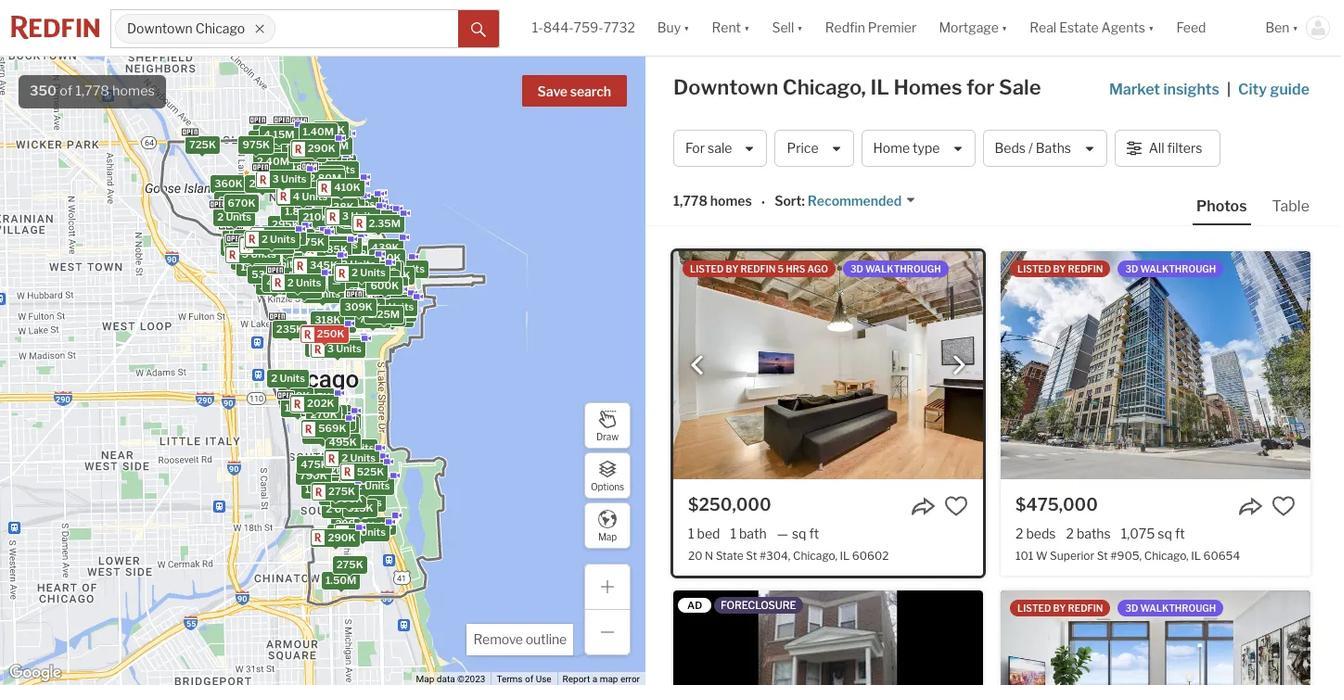 Task type: locate. For each thing, give the bounding box(es) containing it.
sq for —
[[793, 526, 807, 542]]

0 vertical spatial 569k
[[282, 390, 310, 403]]

use
[[536, 675, 552, 685]]

0 vertical spatial listed by redfin
[[1018, 264, 1104, 275]]

▾ for buy ▾
[[684, 20, 690, 36]]

2.00m up 3.70m
[[300, 190, 333, 203]]

$250,000
[[689, 496, 772, 515]]

estate
[[1060, 20, 1099, 36]]

—
[[332, 277, 341, 290], [777, 526, 789, 542]]

101
[[1016, 550, 1034, 564]]

1 left bed
[[689, 526, 695, 542]]

795k
[[359, 313, 387, 326]]

330k down 295k
[[271, 241, 300, 254]]

1 horizontal spatial 1.20m
[[341, 200, 371, 213]]

1 vertical spatial 375k
[[321, 482, 348, 495]]

3d walkthrough down 101 w superior st #905, chicago, il 60654
[[1126, 603, 1217, 614]]

0 vertical spatial of
[[60, 83, 73, 99]]

525k up 800k
[[357, 465, 384, 478]]

0 horizontal spatial 5
[[306, 288, 313, 301]]

0 vertical spatial map
[[598, 531, 617, 542]]

1.70m
[[341, 197, 371, 210]]

6 ▾ from the left
[[1293, 20, 1299, 36]]

1 vertical spatial 390k
[[315, 207, 343, 220]]

home
[[874, 140, 910, 156]]

sort
[[775, 193, 802, 209]]

0 horizontal spatial 375k
[[321, 482, 348, 495]]

1 1 from the left
[[689, 526, 695, 542]]

il for $475,000
[[1192, 550, 1202, 564]]

chicago, down 1,075 sq ft
[[1145, 550, 1189, 564]]

1 vertical spatial 275k
[[329, 486, 355, 499]]

2.00m
[[299, 165, 331, 178], [300, 190, 333, 203], [368, 280, 401, 293]]

3d for photo of 65 e monroe st #4206, chicago, il 60603
[[1126, 603, 1139, 614]]

▾ right mortgage at the right
[[1002, 20, 1008, 36]]

1.75m
[[323, 157, 353, 170]]

il
[[871, 75, 890, 99], [840, 550, 850, 564], [1192, 550, 1202, 564]]

1 vertical spatial 2.00m
[[300, 190, 333, 203]]

330k left 318k
[[277, 323, 305, 336]]

725k down the 349k
[[312, 477, 339, 490]]

terms of use
[[497, 675, 552, 685]]

0 vertical spatial 390k
[[318, 137, 346, 150]]

350
[[30, 83, 57, 99]]

downtown for downtown chicago, il homes for sale
[[674, 75, 779, 99]]

map
[[600, 675, 619, 685]]

real estate agents ▾ link
[[1030, 0, 1155, 56]]

0 horizontal spatial il
[[840, 550, 850, 564]]

— down 160k
[[332, 277, 341, 290]]

375k down "600k"
[[354, 300, 381, 313]]

bed
[[697, 526, 721, 542]]

downtown left chicago
[[127, 21, 193, 37]]

— inside map region
[[332, 277, 341, 290]]

495k down 280k
[[329, 436, 357, 449]]

ad region
[[674, 591, 984, 686]]

2
[[290, 132, 297, 145], [286, 138, 292, 151], [321, 164, 328, 177], [287, 184, 293, 197], [326, 187, 332, 200], [337, 198, 343, 211], [327, 200, 334, 213], [318, 210, 324, 223], [217, 211, 224, 224], [347, 217, 354, 230], [323, 217, 329, 230], [321, 223, 328, 236], [262, 233, 268, 246], [286, 233, 293, 246], [315, 238, 321, 251], [225, 241, 231, 254], [317, 243, 323, 256], [234, 245, 240, 258], [309, 249, 316, 262], [342, 257, 348, 270], [342, 258, 348, 271], [265, 258, 271, 271], [391, 262, 397, 275], [363, 264, 369, 277], [352, 266, 358, 279], [334, 267, 340, 280], [313, 272, 320, 285], [331, 272, 338, 285], [363, 273, 369, 286], [288, 276, 294, 289], [316, 277, 322, 290], [317, 283, 323, 296], [380, 300, 386, 313], [380, 301, 386, 314], [378, 306, 385, 319], [319, 318, 325, 331], [327, 340, 333, 353], [271, 373, 278, 386], [306, 429, 313, 442], [340, 442, 347, 455], [342, 452, 348, 465], [350, 456, 356, 469], [356, 480, 363, 493], [305, 484, 312, 497], [323, 490, 329, 503], [348, 496, 354, 509], [326, 503, 332, 516], [1016, 526, 1024, 542], [1067, 526, 1075, 542], [352, 527, 358, 540]]

by for photo of 101 w superior st #905, chicago, il 60654 at the right of the page
[[1054, 264, 1067, 275]]

sq up 20 n state st #304, chicago, il 60602
[[793, 526, 807, 542]]

1 vertical spatial 475k
[[301, 459, 328, 472]]

0 vertical spatial 400k
[[249, 251, 277, 264]]

for
[[686, 140, 705, 156]]

1 horizontal spatial 700k
[[373, 251, 401, 264]]

1 horizontal spatial ft
[[1176, 526, 1186, 542]]

None search field
[[276, 10, 458, 47]]

275k down 299k
[[337, 559, 364, 571]]

275k down 260k at the left bottom
[[329, 486, 355, 499]]

1 vertical spatial 5
[[306, 288, 313, 301]]

— up 20 n state st #304, chicago, il 60602
[[777, 526, 789, 542]]

1 vertical spatial 1.20m
[[241, 261, 271, 274]]

redfin for photo of 65 e monroe st #4206, chicago, il 60603
[[1069, 603, 1104, 614]]

walkthrough down photos
[[1141, 264, 1217, 275]]

by for photo of 65 e monroe st #4206, chicago, il 60603
[[1054, 603, 1067, 614]]

▾ right agents
[[1149, 20, 1155, 36]]

0 horizontal spatial st
[[746, 550, 758, 564]]

199k up 2.80m
[[312, 157, 338, 170]]

3.70m
[[311, 204, 343, 217]]

325k up 3.70m
[[308, 191, 335, 204]]

946k
[[262, 136, 290, 149]]

290k
[[308, 142, 336, 155], [295, 236, 323, 249], [328, 532, 356, 545]]

1 horizontal spatial 1
[[731, 526, 737, 542]]

1,778 down for
[[674, 193, 708, 209]]

▾ for sell ▾
[[797, 20, 803, 36]]

3d
[[851, 264, 864, 275], [1126, 264, 1139, 275], [1126, 603, 1139, 614]]

975k
[[243, 138, 270, 151]]

700k down 202k
[[330, 415, 358, 428]]

0 vertical spatial —
[[332, 277, 341, 290]]

725k up "22.5k"
[[306, 241, 332, 254]]

previous button image
[[689, 357, 707, 375]]

1.95m up '850k'
[[310, 168, 340, 181]]

1,778 inside the 1,778 homes •
[[674, 193, 708, 209]]

1.40m
[[303, 125, 334, 138], [237, 232, 269, 245]]

775k down 1.60m
[[356, 212, 383, 225]]

data
[[437, 675, 455, 685]]

1
[[689, 526, 695, 542], [731, 526, 737, 542]]

0 horizontal spatial 1,778
[[75, 83, 109, 99]]

1 horizontal spatial 1,778
[[674, 193, 708, 209]]

1 vertical spatial downtown
[[674, 75, 779, 99]]

699k
[[356, 206, 384, 219]]

1 left bath
[[731, 526, 737, 542]]

375k
[[354, 300, 381, 313], [321, 482, 348, 495]]

2.53m
[[317, 139, 349, 152]]

1 vertical spatial 330k
[[271, 241, 300, 254]]

775k up 249k
[[299, 127, 326, 140]]

of for terms
[[525, 675, 534, 685]]

0 horizontal spatial map
[[416, 675, 435, 685]]

0 horizontal spatial of
[[60, 83, 73, 99]]

real estate agents ▾ button
[[1019, 0, 1166, 56]]

walkthrough for photo of 65 e monroe st #4206, chicago, il 60603
[[1141, 603, 1217, 614]]

agents
[[1102, 20, 1146, 36]]

3d walkthrough
[[851, 264, 942, 275], [1126, 264, 1217, 275], [1126, 603, 1217, 614]]

1 horizontal spatial 235k
[[331, 527, 358, 540]]

1,778 right 350
[[75, 83, 109, 99]]

home type
[[874, 140, 940, 156]]

0 vertical spatial 525k
[[348, 218, 375, 231]]

1 horizontal spatial st
[[1098, 550, 1109, 564]]

1 vertical spatial 1,778
[[674, 193, 708, 209]]

2 units
[[290, 132, 324, 145], [286, 138, 320, 151], [321, 164, 355, 177], [287, 184, 321, 197], [326, 187, 360, 200], [337, 198, 371, 211], [327, 200, 361, 213], [318, 210, 352, 223], [217, 211, 251, 224], [347, 217, 381, 230], [323, 217, 357, 230], [321, 223, 355, 236], [262, 233, 296, 246], [286, 233, 321, 246], [315, 238, 349, 251], [225, 241, 259, 254], [317, 243, 351, 256], [234, 245, 268, 258], [309, 249, 343, 262], [342, 257, 376, 270], [342, 258, 376, 271], [265, 258, 299, 271], [391, 262, 425, 275], [363, 264, 397, 277], [352, 266, 386, 279], [334, 267, 368, 280], [313, 272, 347, 285], [331, 272, 365, 285], [363, 273, 397, 286], [288, 276, 322, 289], [316, 277, 350, 290], [317, 283, 351, 296], [380, 300, 414, 313], [380, 301, 414, 314], [378, 306, 413, 319], [319, 318, 353, 331], [327, 340, 361, 353], [271, 373, 305, 386], [306, 429, 340, 442], [340, 442, 374, 455], [342, 452, 376, 465], [350, 456, 384, 469], [356, 480, 390, 493], [305, 484, 339, 497], [323, 490, 357, 503], [348, 496, 382, 509], [326, 503, 360, 516], [352, 527, 386, 540]]

1 ▾ from the left
[[684, 20, 690, 36]]

1 vertical spatial 495k
[[267, 277, 295, 290]]

495k down '490k'
[[245, 247, 273, 260]]

800k
[[348, 494, 377, 507]]

1 listed by redfin from the top
[[1018, 264, 1104, 275]]

850k
[[314, 182, 342, 195]]

1 horizontal spatial —
[[777, 526, 789, 542]]

1 horizontal spatial map
[[598, 531, 617, 542]]

1 st from the left
[[746, 550, 758, 564]]

chicago, down — sq ft
[[793, 550, 838, 564]]

il left 60654
[[1192, 550, 1202, 564]]

— sq ft
[[777, 526, 820, 542]]

downtown down the rent
[[674, 75, 779, 99]]

recommended button
[[805, 192, 917, 210]]

homes inside the 1,778 homes •
[[711, 193, 752, 209]]

325k down '250k'
[[309, 341, 337, 354]]

0 horizontal spatial 700k
[[330, 415, 358, 428]]

sq right 1,075
[[1159, 526, 1173, 542]]

2.35m
[[369, 217, 401, 230]]

235k
[[276, 323, 304, 336], [331, 527, 358, 540]]

0 vertical spatial 198k
[[316, 186, 342, 199]]

▾ right 'ben'
[[1293, 20, 1299, 36]]

map for map data ©2023
[[416, 675, 435, 685]]

1 vertical spatial 199k
[[285, 402, 311, 415]]

2 st from the left
[[1098, 550, 1109, 564]]

1.01m
[[368, 277, 397, 290]]

1 vertical spatial of
[[525, 675, 534, 685]]

1 vertical spatial 1.95m
[[310, 168, 340, 181]]

539k
[[252, 268, 280, 281]]

700k up 1.01m
[[373, 251, 401, 264]]

homes left •
[[711, 193, 752, 209]]

favorite button checkbox
[[1272, 495, 1296, 519]]

265k
[[249, 177, 277, 190]]

▾ right sell
[[797, 20, 803, 36]]

350 of 1,778 homes
[[30, 83, 155, 99]]

202k
[[307, 398, 335, 411]]

1 horizontal spatial of
[[525, 675, 534, 685]]

2 vertical spatial 325k
[[309, 341, 337, 354]]

2.45m
[[372, 279, 404, 292]]

275k up 4.35m
[[384, 269, 411, 282]]

525k down 615k
[[348, 218, 375, 231]]

330k up 985k
[[302, 151, 330, 164]]

0 vertical spatial 238k
[[327, 200, 354, 213]]

2.00m down 950k
[[368, 280, 401, 293]]

235k down 915k
[[331, 527, 358, 540]]

1 bed
[[689, 526, 721, 542]]

map region
[[0, 0, 806, 686]]

1 vertical spatial 400k
[[319, 408, 348, 421]]

345k down '309k'
[[322, 318, 350, 331]]

0 horizontal spatial 1.20m
[[241, 261, 271, 274]]

of right 350
[[60, 83, 73, 99]]

300k
[[359, 209, 388, 222]]

3d walkthrough down recommended button
[[851, 264, 942, 275]]

1 horizontal spatial 199k
[[312, 157, 338, 170]]

2 ▾ from the left
[[744, 20, 750, 36]]

of for 350
[[60, 83, 73, 99]]

map for map
[[598, 531, 617, 542]]

595k
[[325, 169, 353, 182]]

2 vertical spatial 569k
[[344, 482, 372, 495]]

235k left 318k
[[276, 323, 304, 336]]

3
[[282, 125, 288, 138], [290, 143, 297, 156], [309, 159, 316, 172], [272, 173, 279, 186], [341, 197, 348, 210], [344, 206, 351, 219], [342, 210, 349, 223], [338, 219, 345, 232], [268, 229, 274, 242], [324, 238, 330, 251], [256, 239, 263, 252], [242, 248, 249, 261], [301, 253, 307, 266], [244, 253, 250, 266], [235, 254, 241, 267], [320, 277, 326, 290], [371, 296, 377, 309], [374, 297, 380, 310], [368, 311, 374, 324], [376, 312, 382, 325], [327, 343, 334, 356], [358, 520, 365, 533]]

2 sq from the left
[[1159, 526, 1173, 542]]

275k
[[384, 269, 411, 282], [329, 486, 355, 499], [337, 559, 364, 571]]

1,778
[[75, 83, 109, 99], [674, 193, 708, 209]]

2 listed by redfin from the top
[[1018, 603, 1104, 614]]

295k
[[272, 218, 300, 231]]

for sale
[[686, 140, 733, 156]]

homes
[[894, 75, 963, 99]]

feed button
[[1166, 0, 1255, 56]]

1 horizontal spatial sq
[[1159, 526, 1173, 542]]

©2023
[[458, 675, 486, 685]]

chicago,
[[783, 75, 867, 99], [793, 550, 838, 564], [1145, 550, 1189, 564]]

1 horizontal spatial 5
[[778, 264, 784, 275]]

photos
[[1197, 198, 1248, 215]]

525k
[[348, 218, 375, 231], [357, 465, 384, 478]]

ft up 20 n state st #304, chicago, il 60602
[[810, 526, 820, 542]]

walkthrough down 60654
[[1141, 603, 1217, 614]]

il for $250,000
[[840, 550, 850, 564]]

375k up 339k
[[321, 482, 348, 495]]

2 1 from the left
[[731, 526, 737, 542]]

1 vertical spatial 525k
[[357, 465, 384, 478]]

draw
[[597, 431, 619, 442]]

ft right 1,075
[[1176, 526, 1186, 542]]

280k
[[328, 419, 356, 432]]

map left data at left bottom
[[416, 675, 435, 685]]

homes down downtown chicago
[[112, 83, 155, 99]]

2 vertical spatial 1.95m
[[341, 218, 371, 231]]

1 vertical spatial 198k
[[348, 248, 375, 261]]

terms
[[497, 675, 523, 685]]

baths
[[1077, 526, 1112, 542]]

0 vertical spatial homes
[[112, 83, 155, 99]]

1.50m down 299k
[[326, 574, 357, 587]]

remove outline button
[[467, 625, 574, 656]]

0 horizontal spatial sq
[[793, 526, 807, 542]]

2 vertical spatial 290k
[[328, 532, 356, 545]]

photo of 20 n state st #304, chicago, il 60602 image
[[674, 251, 984, 480]]

map down options
[[598, 531, 617, 542]]

1 horizontal spatial homes
[[711, 193, 752, 209]]

0 vertical spatial downtown
[[127, 21, 193, 37]]

1 vertical spatial map
[[416, 675, 435, 685]]

walkthrough down recommended button
[[866, 264, 942, 275]]

1 vertical spatial listed by redfin
[[1018, 603, 1104, 614]]

0 vertical spatial 235k
[[276, 323, 304, 336]]

1 horizontal spatial 1.40m
[[303, 125, 334, 138]]

400k
[[249, 251, 277, 264], [319, 408, 348, 421]]

next button image
[[950, 357, 969, 375]]

2.00m down 249k
[[299, 165, 331, 178]]

238k
[[327, 200, 354, 213], [309, 418, 336, 431]]

3 ▾ from the left
[[797, 20, 803, 36]]

1 vertical spatial 775k
[[356, 212, 383, 225]]

▾ for ben ▾
[[1293, 20, 1299, 36]]

475k up the 315k
[[301, 459, 328, 472]]

guide
[[1271, 81, 1310, 98]]

favorite button image
[[945, 495, 969, 519]]

2 ft from the left
[[1176, 526, 1186, 542]]

1 vertical spatial homes
[[711, 193, 752, 209]]

0 horizontal spatial 235k
[[276, 323, 304, 336]]

photo of 65 e monroe st #4206, chicago, il 60603 image
[[1001, 591, 1311, 686]]

5 inside map region
[[306, 288, 313, 301]]

7732
[[604, 20, 636, 36]]

sort :
[[775, 193, 805, 209]]

495k left the 5 units
[[267, 277, 295, 290]]

345k down 485k
[[310, 259, 338, 272]]

▾ right buy
[[684, 20, 690, 36]]

2 horizontal spatial il
[[1192, 550, 1202, 564]]

1.95m down 2.70m
[[341, 218, 371, 231]]

3d walkthrough down photos
[[1126, 264, 1217, 275]]

st left #905,
[[1098, 550, 1109, 564]]

5 left hrs
[[778, 264, 784, 275]]

475k up "22.5k"
[[297, 235, 325, 248]]

1 vertical spatial —
[[777, 526, 789, 542]]

0 horizontal spatial 198k
[[316, 186, 342, 199]]

7.50m
[[306, 130, 338, 143]]

0 vertical spatial 775k
[[299, 127, 326, 140]]

475k
[[297, 235, 325, 248], [301, 459, 328, 472]]

1.50m up "22.5k"
[[314, 242, 345, 255]]

160k
[[336, 261, 363, 274]]

▾ right the rent
[[744, 20, 750, 36]]

0 horizontal spatial 1
[[689, 526, 695, 542]]

:
[[802, 193, 805, 209]]

1 vertical spatial 325k
[[226, 232, 254, 245]]

2.48m
[[319, 212, 351, 225]]

il left 60602 in the right bottom of the page
[[840, 550, 850, 564]]

0 horizontal spatial —
[[332, 277, 341, 290]]

325k down 310k
[[226, 232, 254, 245]]

4 units
[[293, 190, 328, 203], [359, 213, 394, 226], [296, 255, 330, 268], [365, 264, 400, 277], [317, 415, 351, 428]]

0 horizontal spatial 775k
[[299, 127, 326, 140]]

1.95m up 385k
[[293, 147, 323, 160]]

0 horizontal spatial ft
[[810, 526, 820, 542]]

199k left 225 on the left bottom
[[285, 402, 311, 415]]

1 ft from the left
[[810, 526, 820, 542]]

of left use on the bottom left of page
[[525, 675, 534, 685]]

il left the homes
[[871, 75, 890, 99]]

sell
[[773, 20, 795, 36]]

st right state
[[746, 550, 758, 564]]

0 vertical spatial 695k
[[303, 137, 331, 150]]

5 down "22.5k"
[[306, 288, 313, 301]]

▾ for mortgage ▾
[[1002, 20, 1008, 36]]

1.80m
[[285, 205, 316, 218]]

st for $475,000
[[1098, 550, 1109, 564]]

1 sq from the left
[[793, 526, 807, 542]]

4 ▾ from the left
[[1002, 20, 1008, 36]]

725k up 360k
[[189, 138, 216, 151]]

map button
[[585, 503, 631, 549]]

map inside map button
[[598, 531, 617, 542]]



Task type: describe. For each thing, give the bounding box(es) containing it.
1 horizontal spatial 400k
[[319, 408, 348, 421]]

485k
[[320, 243, 348, 256]]

price
[[787, 140, 819, 156]]

filters
[[1168, 140, 1203, 156]]

beds
[[995, 140, 1026, 156]]

2 vertical spatial 725k
[[312, 477, 339, 490]]

google image
[[5, 662, 66, 686]]

0 vertical spatial 345k
[[310, 259, 338, 272]]

photo of 101 w superior st #905, chicago, il 60654 image
[[1001, 251, 1311, 480]]

listed by redfin for photo of 101 w superior st #905, chicago, il 60654 at the right of the page
[[1018, 264, 1104, 275]]

60602
[[853, 550, 889, 564]]

•
[[762, 195, 766, 210]]

750k
[[318, 123, 345, 136]]

1 vertical spatial 210k
[[303, 210, 329, 223]]

259k
[[302, 168, 330, 181]]

0 vertical spatial 725k
[[189, 138, 216, 151]]

3d for photo of 101 w superior st #905, chicago, il 60654 at the right of the page
[[1126, 264, 1139, 275]]

0 vertical spatial 375k
[[354, 300, 381, 313]]

22.5k
[[298, 255, 328, 268]]

ben ▾
[[1266, 20, 1299, 36]]

chicago, for $475,000
[[1145, 550, 1189, 564]]

1-844-759-7732 link
[[533, 20, 636, 36]]

superior
[[1051, 550, 1095, 564]]

|
[[1228, 81, 1232, 98]]

0 horizontal spatial 1.40m
[[237, 232, 269, 245]]

1.25m
[[257, 126, 287, 139]]

1 horizontal spatial il
[[871, 75, 890, 99]]

remove outline
[[474, 632, 567, 648]]

615k
[[354, 200, 380, 213]]

error
[[621, 675, 640, 685]]

380k
[[323, 207, 351, 220]]

309k
[[345, 300, 373, 313]]

rent ▾
[[712, 20, 750, 36]]

w
[[1037, 550, 1048, 564]]

0 vertical spatial 199k
[[312, 157, 338, 170]]

downtown for downtown chicago
[[127, 21, 193, 37]]

0 vertical spatial 275k
[[384, 269, 411, 282]]

sale
[[708, 140, 733, 156]]

listed for photo of 101 w superior st #905, chicago, il 60654 at the right of the page
[[1018, 264, 1052, 275]]

0 vertical spatial 290k
[[308, 142, 336, 155]]

950k
[[381, 260, 409, 273]]

4.15m
[[264, 128, 295, 141]]

0 vertical spatial 1.20m
[[341, 200, 371, 213]]

675k
[[266, 168, 294, 181]]

chicago, up "price" button
[[783, 75, 867, 99]]

1 vertical spatial 695k
[[283, 171, 311, 184]]

search
[[571, 84, 612, 99]]

250k
[[317, 328, 345, 341]]

0 vertical spatial 475k
[[297, 235, 325, 248]]

options button
[[585, 453, 631, 499]]

1.65m
[[349, 460, 379, 473]]

favorite button image
[[1272, 495, 1296, 519]]

225k
[[310, 136, 337, 149]]

985k
[[295, 165, 323, 178]]

walkthrough for photo of 101 w superior st #905, chicago, il 60654 at the right of the page
[[1141, 264, 1217, 275]]

remove downtown chicago image
[[255, 23, 266, 34]]

0 vertical spatial 210k
[[321, 175, 347, 188]]

#304,
[[760, 550, 791, 564]]

318k
[[315, 314, 341, 327]]

0 horizontal spatial 400k
[[249, 251, 277, 264]]

baths
[[1036, 140, 1072, 156]]

redfin for photo of 101 w superior st #905, chicago, il 60654 at the right of the page
[[1069, 264, 1104, 275]]

favorite button checkbox
[[945, 495, 969, 519]]

0 vertical spatial 495k
[[245, 247, 273, 260]]

1 vertical spatial 345k
[[322, 318, 350, 331]]

hrs
[[786, 264, 806, 275]]

home type button
[[862, 130, 976, 167]]

report a map error link
[[563, 675, 640, 685]]

buy ▾
[[658, 20, 690, 36]]

20
[[689, 550, 703, 564]]

for
[[967, 75, 995, 99]]

n
[[705, 550, 714, 564]]

1 vertical spatial 725k
[[306, 241, 332, 254]]

410k
[[334, 181, 361, 194]]

ft for — sq ft
[[810, 526, 820, 542]]

585k
[[339, 209, 367, 222]]

buy ▾ button
[[647, 0, 701, 56]]

0 horizontal spatial homes
[[112, 83, 155, 99]]

3d walkthrough for photo of 65 e monroe st #4206, chicago, il 60603
[[1126, 603, 1217, 614]]

3d walkthrough for photo of 101 w superior st #905, chicago, il 60654 at the right of the page
[[1126, 264, 1217, 275]]

sell ▾ button
[[773, 0, 803, 56]]

1.50m down '490k'
[[233, 246, 264, 259]]

ft for 1,075 sq ft
[[1176, 526, 1186, 542]]

chicago, for $250,000
[[793, 550, 838, 564]]

339k
[[331, 496, 359, 509]]

sq for 1,075
[[1159, 526, 1173, 542]]

price button
[[775, 130, 854, 167]]

5.35m
[[318, 192, 350, 205]]

360k
[[215, 177, 243, 190]]

table
[[1273, 198, 1310, 215]]

city guide link
[[1239, 79, 1314, 101]]

2 vertical spatial 599k
[[304, 249, 332, 262]]

all filters button
[[1115, 130, 1221, 167]]

0 horizontal spatial 199k
[[285, 402, 311, 415]]

0 vertical spatial 1.40m
[[303, 125, 334, 138]]

mortgage ▾
[[940, 20, 1008, 36]]

0 vertical spatial 599k
[[318, 137, 346, 150]]

1 for 1 bath
[[731, 526, 737, 542]]

save search button
[[522, 75, 627, 107]]

submit search image
[[471, 22, 486, 37]]

0 vertical spatial 5
[[778, 264, 784, 275]]

rent ▾ button
[[701, 0, 761, 56]]

790k
[[300, 470, 327, 483]]

st for $250,000
[[746, 550, 758, 564]]

1 vertical spatial 599k
[[297, 215, 325, 228]]

5 ▾ from the left
[[1149, 20, 1155, 36]]

2.80m
[[309, 172, 342, 185]]

845k
[[283, 231, 311, 244]]

market
[[1110, 81, 1161, 98]]

379k
[[325, 176, 353, 189]]

1.35m
[[260, 280, 290, 293]]

0 vertical spatial 700k
[[373, 251, 401, 264]]

1 bath
[[731, 526, 767, 542]]

0 vertical spatial 330k
[[302, 151, 330, 164]]

save search
[[538, 84, 612, 99]]

1 vertical spatial 700k
[[330, 415, 358, 428]]

downtown chicago, il homes for sale
[[674, 75, 1042, 99]]

0 vertical spatial 2.00m
[[299, 165, 331, 178]]

285k
[[303, 391, 331, 404]]

759-
[[574, 20, 604, 36]]

2 vertical spatial 495k
[[329, 436, 357, 449]]

draw button
[[585, 403, 631, 449]]

real estate agents ▾
[[1030, 20, 1155, 36]]

1 vertical spatial 235k
[[331, 527, 358, 540]]

ben
[[1266, 20, 1290, 36]]

0 vertical spatial 1.95m
[[293, 147, 323, 160]]

— for — sq ft
[[777, 526, 789, 542]]

315k
[[317, 479, 343, 492]]

1,778 homes •
[[674, 193, 766, 210]]

sell ▾
[[773, 20, 803, 36]]

2 vertical spatial 2.00m
[[368, 280, 401, 293]]

614k
[[236, 239, 262, 252]]

listed for photo of 65 e monroe st #4206, chicago, il 60603
[[1018, 603, 1052, 614]]

844-
[[544, 20, 574, 36]]

1,075 sq ft
[[1122, 526, 1186, 542]]

— for —
[[332, 277, 341, 290]]

670k
[[228, 196, 256, 209]]

1.60m
[[347, 197, 378, 210]]

1 vertical spatial 290k
[[295, 236, 323, 249]]

1 vertical spatial 238k
[[309, 418, 336, 431]]

349k
[[324, 461, 352, 474]]

1 vertical spatial 569k
[[319, 423, 347, 436]]

1 for 1 bed
[[689, 526, 695, 542]]

2 vertical spatial 330k
[[277, 323, 305, 336]]

redfin premier
[[826, 20, 917, 36]]

listed by redfin for photo of 65 e monroe st #4206, chicago, il 60603
[[1018, 603, 1104, 614]]

▾ for rent ▾
[[744, 20, 750, 36]]

mortgage ▾ button
[[928, 0, 1019, 56]]

1 horizontal spatial 198k
[[348, 248, 375, 261]]

600k
[[371, 279, 399, 292]]

0 vertical spatial 325k
[[308, 191, 335, 204]]

redfin
[[826, 20, 866, 36]]

2 vertical spatial 275k
[[337, 559, 364, 571]]



Task type: vqa. For each thing, say whether or not it's contained in the screenshot.
Tour
no



